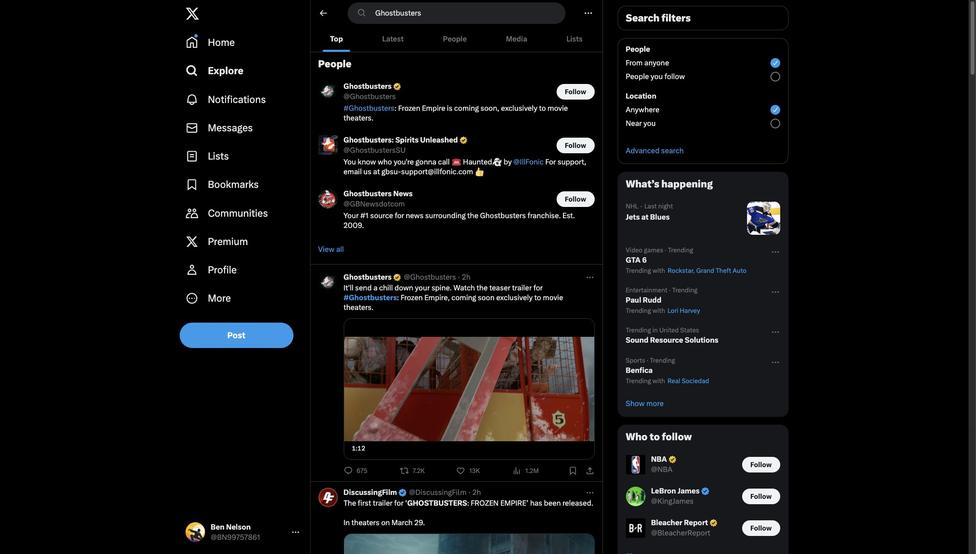 Task type: describe. For each thing, give the bounding box(es) containing it.
#1
[[361, 212, 369, 220]]

29.
[[415, 519, 425, 528]]

james
[[678, 487, 700, 496]]

on
[[382, 519, 390, 528]]

benfica
[[626, 367, 653, 375]]

ghostbusters inside ghostbusters news @gbnewsdotcom
[[344, 190, 392, 198]]

verified account image for bleacher report
[[710, 519, 719, 528]]

frozen
[[471, 499, 499, 508]]

follow for @ghostbusterssu
[[565, 141, 587, 149]]

video
[[626, 247, 643, 254]]

entertainment · trending paul rudd trending with lori harvey
[[626, 287, 701, 315]]

teaser
[[490, 284, 511, 293]]

follow button for @gbnewsdotcom
[[557, 191, 595, 207]]

ben nelson @bn99757861
[[211, 523, 260, 542]]

verified account image for lebron james
[[701, 487, 710, 497]]

media
[[506, 34, 528, 43]]

👻 image
[[493, 158, 502, 167]]

at inside for support, email us at gbsu-support@illfonic.com
[[373, 168, 380, 176]]

☎️ image
[[452, 158, 461, 167]]

ghostbusters: spirits unleashed
[[344, 136, 458, 145]]

theaters
[[352, 519, 380, 528]]

near
[[626, 119, 642, 128]]

people option group
[[626, 39, 785, 84]]

states
[[681, 327, 700, 334]]

,
[[694, 267, 695, 275]]

advanced search
[[626, 147, 684, 155]]

follow button for @nba
[[743, 457, 781, 473]]

trending inside trending in united states sound resource solutions
[[626, 327, 652, 334]]

march
[[392, 519, 413, 528]]

@kingjames link
[[652, 497, 694, 507]]

harvey
[[680, 307, 701, 315]]

been
[[544, 499, 561, 508]]

2h link for @discussingfilm · 2h
[[473, 488, 481, 498]]

gbsu-
[[382, 168, 402, 176]]

what's happening
[[626, 178, 713, 190]]

bleacher report link
[[652, 519, 719, 529]]

view all
[[318, 245, 344, 254]]

trending down rockstar
[[673, 287, 698, 294]]

@discussingfilm
[[409, 489, 467, 498]]

view all link
[[311, 237, 603, 262]]

to inside section
[[650, 432, 660, 443]]

bleacher report
[[652, 519, 709, 528]]

all
[[336, 245, 344, 254]]

your
[[344, 212, 359, 220]]

theft
[[716, 267, 732, 275]]

lists link for messages link
[[180, 142, 306, 171]]

movie inside : frozen empire, coming soon exclusively to movie theaters.
[[543, 294, 564, 303]]

lists link for media link in the top of the page
[[547, 26, 603, 52]]

from
[[626, 59, 643, 67]]

@ghostbusterssu link
[[344, 146, 406, 155]]

coming inside : frozen empire is coming soon, exclusively to movie theaters.
[[455, 104, 479, 113]]

paul
[[626, 296, 642, 305]]

trending down resource
[[650, 357, 676, 365]]

undefined unread items image
[[194, 34, 198, 38]]

the inside it'll send a chill down your spine. watch the teaser trailer for #ghostbusters
[[477, 284, 488, 293]]

verified account image for ghostbusters
[[393, 82, 402, 91]]

follow button for @kingjames
[[743, 489, 781, 505]]

you know who you're gonna call
[[344, 158, 452, 167]]

@kingjames
[[652, 498, 694, 506]]

@ghostbusters for @ghostbusters · 2h
[[404, 273, 456, 282]]

follow button for @ghostbusters
[[557, 84, 595, 99]]

it'll
[[344, 284, 354, 293]]

#ghostbusters inside it'll send a chill down your spine. watch the teaser trailer for #ghostbusters
[[344, 294, 397, 303]]

@discussingfilm link
[[409, 488, 467, 498]]

nelson
[[226, 523, 251, 532]]

1 #ghostbusters link from the top
[[344, 104, 395, 113]]

follow for @nba
[[751, 461, 772, 469]]

messages link
[[180, 114, 306, 142]]

trailer inside it'll send a chill down your spine. watch the teaser trailer for #ghostbusters
[[513, 284, 532, 293]]

@illfonic link
[[514, 158, 544, 167]]

675 button
[[344, 466, 372, 476]]

follow for who to follow
[[662, 432, 692, 443]]

premium link
[[180, 228, 306, 256]]

location option group
[[626, 86, 785, 130]]

from anyone
[[626, 59, 670, 67]]

empire
[[422, 104, 446, 113]]

you're
[[394, 158, 414, 167]]

who to follow
[[626, 432, 692, 443]]

filters
[[662, 12, 691, 24]]

· for @ghostbusters · 2h
[[458, 273, 460, 282]]

lebron james link
[[652, 487, 710, 497]]

post link
[[180, 323, 294, 348]]

1.2m
[[526, 468, 539, 475]]

with inside sports · trending benfica trending with real sociedad
[[653, 378, 666, 385]]

profile link
[[180, 256, 306, 285]]

@ghostbusters for @ghostbusters
[[344, 92, 396, 101]]

search filters
[[626, 12, 691, 24]]

spine.
[[432, 284, 452, 293]]

follow for @ghostbusters
[[565, 88, 587, 96]]

gonna
[[416, 158, 437, 167]]

'
[[406, 499, 408, 508]]

send
[[355, 284, 372, 293]]

jets
[[626, 213, 640, 222]]

theaters. inside : frozen empire, coming soon exclusively to movie theaters.
[[344, 303, 374, 312]]

premium
[[208, 236, 248, 248]]

grand
[[697, 267, 715, 275]]

exclusively inside : frozen empire, coming soon exclusively to movie theaters.
[[497, 294, 533, 303]]

people down from
[[626, 72, 650, 81]]

surrounding
[[426, 212, 466, 220]]

more button
[[180, 285, 306, 313]]

2h link for @ghostbusters · 2h
[[462, 273, 471, 282]]

entertainment
[[626, 287, 668, 294]]

your #1 source for news surrounding the ghostbusters franchise. est. 2009.
[[344, 212, 576, 230]]

advanced search link
[[618, 138, 789, 164]]

latest link
[[363, 26, 424, 52]]

1.2m link
[[513, 466, 543, 476]]

👍 image
[[476, 168, 485, 176]]

6
[[643, 256, 647, 265]]

lebron
[[652, 487, 677, 496]]

: for empire'
[[468, 499, 470, 508]]

more
[[647, 400, 664, 409]]

@gbnewsdotcom
[[344, 200, 405, 209]]

2 ghostbusters link from the top
[[344, 273, 402, 282]]

for support, email us at gbsu-support@illfonic.com
[[344, 158, 587, 176]]

down
[[395, 284, 414, 293]]

ghostbusters inside your #1 source for news surrounding the ghostbusters franchise. est. 2009.
[[480, 212, 526, 220]]

grand theft auto link
[[697, 267, 747, 275]]

2h for @discussingfilm · 2h
[[473, 489, 481, 498]]

: for empire
[[395, 104, 397, 113]]



Task type: locate. For each thing, give the bounding box(es) containing it.
0 vertical spatial follow
[[665, 72, 686, 81]]

· inside video games · trending gta 6 trending with rockstar , grand theft auto
[[665, 247, 667, 254]]

coming inside : frozen empire, coming soon exclusively to movie theaters.
[[452, 294, 477, 303]]

at right the jets
[[642, 213, 649, 222]]

show more
[[626, 400, 664, 409]]

bleacher
[[652, 519, 683, 528]]

follow up nba link
[[662, 432, 692, 443]]

· inside the nhl · last night jets at blues
[[641, 202, 643, 211]]

0 vertical spatial movie
[[548, 104, 568, 113]]

1 ghostbusters link from the top
[[344, 82, 402, 92]]

0 vertical spatial trailer
[[513, 284, 532, 293]]

2h for @ghostbusters · 2h
[[462, 273, 471, 282]]

1 vertical spatial #ghostbusters
[[344, 294, 397, 303]]

video games · trending gta 6 trending with rockstar , grand theft auto
[[626, 247, 747, 275]]

#ghostbusters
[[344, 104, 395, 113], [344, 294, 397, 303]]

tab list containing top
[[311, 26, 603, 52]]

communities link
[[180, 199, 306, 228]]

verified account image right report
[[710, 519, 719, 528]]

explore link
[[180, 57, 306, 85]]

· for sports · trending benfica trending with real sociedad
[[647, 357, 649, 365]]

at right us on the top left of page
[[373, 168, 380, 176]]

2 #ghostbusters link from the top
[[344, 294, 397, 303]]

1 vertical spatial @ghostbusters link
[[404, 273, 456, 282]]

you for people
[[651, 72, 663, 81]]

verified account image right james
[[701, 487, 710, 497]]

movie
[[548, 104, 568, 113], [543, 294, 564, 303]]

1 horizontal spatial trailer
[[513, 284, 532, 293]]

verified account image for ghostbusters: spirits unleashed
[[459, 136, 468, 145]]

@ghostbusters up your
[[404, 273, 456, 282]]

to inside : frozen empire, coming soon exclusively to movie theaters.
[[535, 294, 542, 303]]

follow inside section
[[662, 432, 692, 443]]

0 horizontal spatial @ghostbusters
[[344, 92, 396, 101]]

who to follow section
[[618, 426, 789, 555]]

you down anyone
[[651, 72, 663, 81]]

search
[[626, 12, 660, 24]]

0 vertical spatial frozen
[[399, 104, 421, 113]]

2 horizontal spatial :
[[468, 499, 470, 508]]

@ghostbusters link up ghostbusters:
[[344, 92, 396, 102]]

: inside : frozen empire is coming soon, exclusively to movie theaters.
[[395, 104, 397, 113]]

0 vertical spatial exclusively
[[501, 104, 538, 113]]

for left news
[[395, 212, 404, 220]]

@bleacherreport
[[652, 529, 711, 538]]

coming down watch
[[452, 294, 477, 303]]

0 vertical spatial to
[[540, 104, 546, 113]]

1 vertical spatial verified account image
[[459, 136, 468, 145]]

0 vertical spatial 2h
[[462, 273, 471, 282]]

rudd
[[643, 296, 662, 305]]

it'll send a chill down your spine. watch the teaser trailer for #ghostbusters
[[344, 284, 545, 303]]

sound
[[626, 336, 649, 345]]

nhl
[[626, 203, 639, 210]]

trending down benfica
[[626, 378, 652, 385]]

1 vertical spatial lists link
[[180, 142, 306, 171]]

ghostbusters
[[408, 499, 468, 508]]

1 horizontal spatial lists
[[567, 34, 583, 43]]

soon
[[478, 294, 495, 303]]

real sociedad link
[[667, 378, 710, 385]]

· right sports
[[647, 357, 649, 365]]

frozen inside : frozen empire, coming soon exclusively to movie theaters.
[[401, 294, 423, 303]]

theaters. down send
[[344, 303, 374, 312]]

profile
[[208, 264, 237, 276]]

home timeline element
[[311, 0, 603, 555]]

frozen left empire
[[399, 104, 421, 113]]

people link
[[424, 26, 487, 52]]

people down search search box on the top
[[443, 34, 467, 43]]

follow button for @ghostbusterssu
[[557, 138, 595, 153]]

1 vertical spatial theaters.
[[344, 303, 374, 312]]

1 vertical spatial @ghostbusters
[[404, 273, 456, 282]]

2 with from the top
[[653, 307, 666, 315]]

people inside tab list
[[443, 34, 467, 43]]

· for nhl · last night jets at blues
[[641, 202, 643, 211]]

to
[[540, 104, 546, 113], [535, 294, 542, 303], [650, 432, 660, 443]]

0 vertical spatial at
[[373, 168, 380, 176]]

notifications
[[208, 94, 266, 105]]

verified account image
[[393, 82, 402, 91], [459, 136, 468, 145]]

in
[[653, 327, 658, 334]]

source
[[371, 212, 393, 220]]

top link
[[311, 26, 363, 52]]

you down the anywhere
[[644, 119, 656, 128]]

frozen for empire
[[399, 104, 421, 113]]

· inside entertainment · trending paul rudd trending with lori harvey
[[670, 287, 671, 294]]

1 vertical spatial the
[[477, 284, 488, 293]]

empire'
[[501, 499, 529, 508]]

resource
[[651, 336, 684, 345]]

@gbnewsdotcom link
[[344, 199, 405, 209]]

with left real
[[653, 378, 666, 385]]

sports
[[626, 357, 646, 365]]

view
[[318, 245, 335, 254]]

trailer down discussingfilm link
[[373, 499, 393, 508]]

0 vertical spatial lists
[[567, 34, 583, 43]]

1 vertical spatial coming
[[452, 294, 477, 303]]

games
[[645, 247, 664, 254]]

1 horizontal spatial 2h link
[[473, 488, 481, 498]]

1 vertical spatial trailer
[[373, 499, 393, 508]]

trending down 'paul'
[[626, 307, 652, 315]]

media link
[[487, 26, 547, 52]]

discussingfilm link
[[344, 488, 407, 498]]

0 horizontal spatial 2h link
[[462, 273, 471, 282]]

7.2k button
[[400, 466, 429, 476]]

0 horizontal spatial lists link
[[180, 142, 306, 171]]

for for surrounding
[[395, 212, 404, 220]]

verified account image inside bleacher report link
[[710, 519, 719, 528]]

:
[[395, 104, 397, 113], [397, 294, 399, 303], [468, 499, 470, 508]]

a
[[374, 284, 378, 293]]

0 horizontal spatial verified account image
[[393, 82, 402, 91]]

· inside sports · trending benfica trending with real sociedad
[[647, 357, 649, 365]]

0 horizontal spatial trailer
[[373, 499, 393, 508]]

@ghostbusters link up your
[[404, 273, 456, 282]]

follow down anyone
[[665, 72, 686, 81]]

0 vertical spatial @ghostbusters link
[[344, 92, 396, 102]]

0 horizontal spatial @ghostbusters link
[[344, 92, 396, 102]]

exclusively down teaser
[[497, 294, 533, 303]]

trending up sound
[[626, 327, 652, 334]]

verified account image up down
[[393, 273, 402, 282]]

0 vertical spatial you
[[651, 72, 663, 81]]

your
[[415, 284, 430, 293]]

advanced
[[626, 147, 660, 155]]

@ghostbusters · 2h
[[404, 273, 471, 282]]

with left rockstar link
[[653, 267, 666, 275]]

: up ghostbusters: spirits unleashed
[[395, 104, 397, 113]]

ghostbusters: spirits unleashed link
[[344, 135, 468, 146]]

2 vertical spatial for
[[395, 499, 404, 508]]

2h link
[[462, 273, 471, 282], [473, 488, 481, 498]]

follow for @bleacherreport
[[751, 525, 772, 533]]

the inside your #1 source for news surrounding the ghostbusters franchise. est. 2009.
[[468, 212, 479, 220]]

home link
[[180, 28, 306, 57]]

675 replies, 7239 reposts, 13520 likes, 600 bookmarks, 1268859 views group
[[344, 466, 595, 476]]

home
[[208, 37, 235, 48]]

trailer right teaser
[[513, 284, 532, 293]]

trending down the gta at right
[[626, 267, 652, 275]]

you
[[344, 158, 356, 167]]

ben
[[211, 523, 225, 532]]

@ghostbusters
[[344, 92, 396, 101], [404, 273, 456, 282]]

2 #ghostbusters from the top
[[344, 294, 397, 303]]

follow for @kingjames
[[751, 493, 772, 501]]

frozen inside : frozen empire is coming soon, exclusively to movie theaters.
[[399, 104, 421, 113]]

#ghostbusters link
[[344, 104, 395, 113], [344, 294, 397, 303]]

0 vertical spatial 2h link
[[462, 273, 471, 282]]

1 vertical spatial follow
[[662, 432, 692, 443]]

1 vertical spatial #ghostbusters link
[[344, 294, 397, 303]]

who
[[378, 158, 392, 167]]

franchise.
[[528, 212, 561, 220]]

verified account image inside lebron james link
[[701, 487, 710, 497]]

2h link up frozen on the bottom
[[473, 488, 481, 498]]

2 vertical spatial to
[[650, 432, 660, 443]]

verified account image
[[393, 273, 402, 282], [668, 456, 678, 465], [701, 487, 710, 497], [398, 489, 407, 498], [710, 519, 719, 528]]

2 vertical spatial :
[[468, 499, 470, 508]]

for
[[546, 158, 556, 167]]

lists inside tab list
[[567, 34, 583, 43]]

@ghostbusters up ghostbusters:
[[344, 92, 396, 101]]

1 theaters. from the top
[[344, 114, 374, 123]]

you inside location option group
[[644, 119, 656, 128]]

primary navigation
[[180, 28, 306, 313]]

verified account image inside the ghostbusters link
[[393, 273, 402, 282]]

near you
[[626, 119, 656, 128]]

· right games at the top of page
[[665, 247, 667, 254]]

exclusively inside : frozen empire is coming soon, exclusively to movie theaters.
[[501, 104, 538, 113]]

2009.
[[344, 221, 364, 230]]

for inside your #1 source for news surrounding the ghostbusters franchise. est. 2009.
[[395, 212, 404, 220]]

Search query text field
[[370, 3, 565, 23]]

1 vertical spatial lists
[[208, 151, 229, 162]]

1 horizontal spatial @ghostbusters
[[404, 273, 456, 282]]

gta
[[626, 256, 641, 265]]

movie inside : frozen empire is coming soon, exclusively to movie theaters.
[[548, 104, 568, 113]]

for left '
[[395, 499, 404, 508]]

for inside it'll send a chill down your spine. watch the teaser trailer for #ghostbusters
[[534, 284, 543, 293]]

chill
[[379, 284, 393, 293]]

1 vertical spatial :
[[397, 294, 399, 303]]

7.2k
[[413, 468, 425, 475]]

0 horizontal spatial :
[[395, 104, 397, 113]]

13k
[[469, 468, 480, 475]]

people up from
[[626, 45, 651, 54]]

for for ghostbusters
[[395, 499, 404, 508]]

rockstar link
[[667, 267, 694, 275]]

with inside video games · trending gta 6 trending with rockstar , grand theft auto
[[653, 267, 666, 275]]

has
[[531, 499, 543, 508]]

follow inside people option group
[[665, 72, 686, 81]]

3 with from the top
[[653, 378, 666, 385]]

0 vertical spatial @ghostbusters
[[344, 92, 396, 101]]

1 horizontal spatial verified account image
[[459, 136, 468, 145]]

verified account image inside ghostbusters: spirits unleashed link
[[459, 136, 468, 145]]

nba link
[[652, 455, 678, 465]]

0 vertical spatial lists link
[[547, 26, 603, 52]]

#ghostbusters down the a
[[344, 294, 397, 303]]

exclusively right soon,
[[501, 104, 538, 113]]

verified account image for discussingfilm
[[398, 489, 407, 498]]

solutions
[[685, 336, 719, 345]]

verified account image for ghostbusters
[[393, 273, 402, 282]]

1 with from the top
[[653, 267, 666, 275]]

verified account image for nba
[[668, 456, 678, 465]]

people down top link
[[318, 58, 352, 70]]

ghostbusters news link
[[344, 189, 413, 199]]

is
[[447, 104, 453, 113]]

verified account image inside nba link
[[668, 456, 678, 465]]

0 horizontal spatial 2h
[[462, 273, 471, 282]]

coming right is at the left of the page
[[455, 104, 479, 113]]

@bleacherreport link
[[652, 529, 711, 539]]

/
[[501, 445, 505, 454]]

seek slider slider
[[435, 427, 451, 442]]

1 vertical spatial movie
[[543, 294, 564, 303]]

frozen down down
[[401, 294, 423, 303]]

1 horizontal spatial 2h
[[473, 489, 481, 498]]

verified account image right 'nba'
[[668, 456, 678, 465]]

· up watch
[[458, 273, 460, 282]]

top
[[330, 34, 343, 43]]

to inside : frozen empire is coming soon, exclusively to movie theaters.
[[540, 104, 546, 113]]

1 vertical spatial 2h link
[[473, 488, 481, 498]]

lists inside primary navigation
[[208, 151, 229, 162]]

what's
[[626, 178, 660, 190]]

1 horizontal spatial lists link
[[547, 26, 603, 52]]

Search search field
[[348, 2, 566, 24]]

0 vertical spatial for
[[395, 212, 404, 220]]

night
[[659, 203, 674, 210]]

· left the last on the right top
[[641, 202, 643, 211]]

theaters. up ghostbusters:
[[344, 114, 374, 123]]

verified account image inside discussingfilm link
[[398, 489, 407, 498]]

: down down
[[397, 294, 399, 303]]

unleashed
[[421, 136, 458, 145]]

1 vertical spatial exclusively
[[497, 294, 533, 303]]

: left frozen on the bottom
[[468, 499, 470, 508]]

at inside the nhl · last night jets at blues
[[642, 213, 649, 222]]

email
[[344, 168, 362, 176]]

for right teaser
[[534, 284, 543, 293]]

you inside people option group
[[651, 72, 663, 81]]

0 vertical spatial #ghostbusters link
[[344, 104, 395, 113]]

· for entertainment · trending paul rudd trending with lori harvey
[[670, 287, 671, 294]]

1 horizontal spatial at
[[642, 213, 649, 222]]

lori harvey link
[[667, 307, 701, 315]]

report
[[685, 519, 709, 528]]

follow for people you follow
[[665, 72, 686, 81]]

0 vertical spatial with
[[653, 267, 666, 275]]

2 theaters. from the top
[[344, 303, 374, 312]]

2h up frozen on the bottom
[[473, 489, 481, 498]]

: for empire,
[[397, 294, 399, 303]]

news
[[406, 212, 424, 220]]

2 vertical spatial with
[[653, 378, 666, 385]]

sports · trending benfica trending with real sociedad
[[626, 357, 710, 385]]

lori
[[668, 307, 679, 315]]

: inside : frozen empire, coming soon exclusively to movie theaters.
[[397, 294, 399, 303]]

#ghostbusters link up ghostbusters:
[[344, 104, 395, 113]]

2h
[[462, 273, 471, 282], [473, 489, 481, 498]]

first
[[358, 499, 372, 508]]

1 #ghostbusters from the top
[[344, 104, 395, 113]]

1 vertical spatial at
[[642, 213, 649, 222]]

0 vertical spatial #ghostbusters
[[344, 104, 395, 113]]

1 vertical spatial 2h
[[473, 489, 481, 498]]

0 vertical spatial theaters.
[[344, 114, 374, 123]]

0 vertical spatial the
[[468, 212, 479, 220]]

1 vertical spatial for
[[534, 284, 543, 293]]

verified account image up the first trailer for ' ghostbusters
[[398, 489, 407, 498]]

0 horizontal spatial at
[[373, 168, 380, 176]]

you
[[651, 72, 663, 81], [644, 119, 656, 128]]

you for near
[[644, 119, 656, 128]]

1 vertical spatial frozen
[[401, 294, 423, 303]]

0 horizontal spatial lists
[[208, 151, 229, 162]]

with down rudd
[[653, 307, 666, 315]]

tab list
[[311, 26, 603, 52]]

1 horizontal spatial @ghostbusters link
[[404, 273, 456, 282]]

follow for @gbnewsdotcom
[[565, 195, 587, 203]]

· for @discussingfilm · 2h
[[469, 489, 471, 498]]

1 vertical spatial to
[[535, 294, 542, 303]]

verified account image inside the ghostbusters link
[[393, 82, 402, 91]]

#ghostbusters up ghostbusters:
[[344, 104, 395, 113]]

0 vertical spatial verified account image
[[393, 82, 402, 91]]

1 vertical spatial ghostbusters link
[[344, 273, 402, 282]]

0 vertical spatial coming
[[455, 104, 479, 113]]

1 vertical spatial with
[[653, 307, 666, 315]]

discussingfilm
[[344, 489, 397, 498]]

2h up watch
[[462, 273, 471, 282]]

more
[[208, 293, 231, 305]]

@bn99757861
[[211, 534, 260, 542]]

verified account image down latest
[[393, 82, 402, 91]]

: frozen empire is coming soon, exclusively to movie theaters.
[[344, 104, 568, 123]]

: inside : frozen empire' has been released. in theaters on march 29.
[[468, 499, 470, 508]]

show
[[626, 400, 645, 409]]

1 horizontal spatial :
[[397, 294, 399, 303]]

0 vertical spatial :
[[395, 104, 397, 113]]

1 vertical spatial you
[[644, 119, 656, 128]]

· up lori on the right bottom
[[670, 287, 671, 294]]

auto
[[733, 267, 747, 275]]

latest
[[383, 34, 404, 43]]

0 vertical spatial ghostbusters link
[[344, 82, 402, 92]]

united
[[660, 327, 679, 334]]

frozen for empire,
[[401, 294, 423, 303]]

follow button for @bleacherreport
[[743, 521, 781, 536]]

verified account image up ☎️ image
[[459, 136, 468, 145]]

trending up rockstar
[[668, 247, 694, 254]]

#ghostbusters link down the a
[[344, 294, 397, 303]]

2h link up watch
[[462, 273, 471, 282]]

theaters. inside : frozen empire is coming soon, exclusively to movie theaters.
[[344, 114, 374, 123]]

the right surrounding
[[468, 212, 479, 220]]

with inside entertainment · trending paul rudd trending with lori harvey
[[653, 307, 666, 315]]

the up soon
[[477, 284, 488, 293]]

· up : frozen empire' has been released. in theaters on march 29.
[[469, 489, 471, 498]]

the first trailer for ' ghostbusters
[[344, 499, 468, 508]]

search
[[662, 147, 684, 155]]



Task type: vqa. For each thing, say whether or not it's contained in the screenshot.
the left the ·
no



